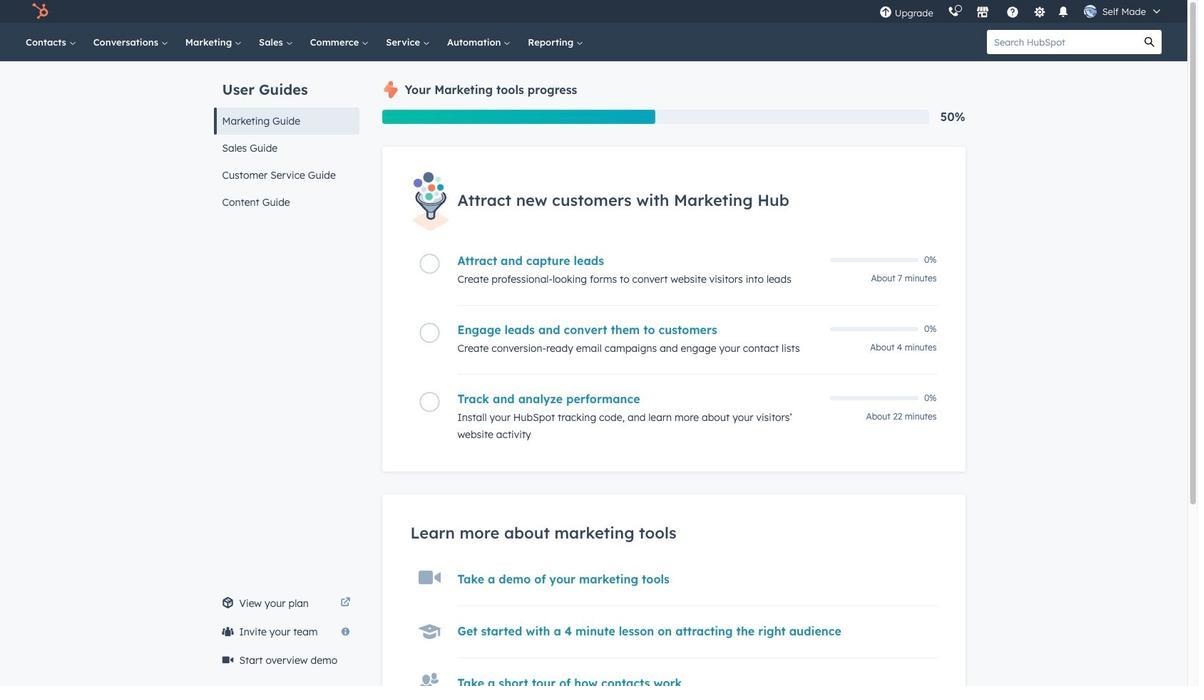 Task type: vqa. For each thing, say whether or not it's contained in the screenshot.
"progress bar"
yes



Task type: describe. For each thing, give the bounding box(es) containing it.
2 link opens in a new window image from the top
[[341, 598, 351, 609]]

user guides element
[[214, 61, 359, 216]]

marketplaces image
[[976, 6, 989, 19]]



Task type: locate. For each thing, give the bounding box(es) containing it.
1 link opens in a new window image from the top
[[341, 596, 351, 613]]

progress bar
[[382, 110, 656, 124]]

Search HubSpot search field
[[987, 30, 1138, 54]]

ruby anderson image
[[1084, 5, 1097, 18]]

menu
[[872, 0, 1171, 23]]

link opens in a new window image
[[341, 596, 351, 613], [341, 598, 351, 609]]



